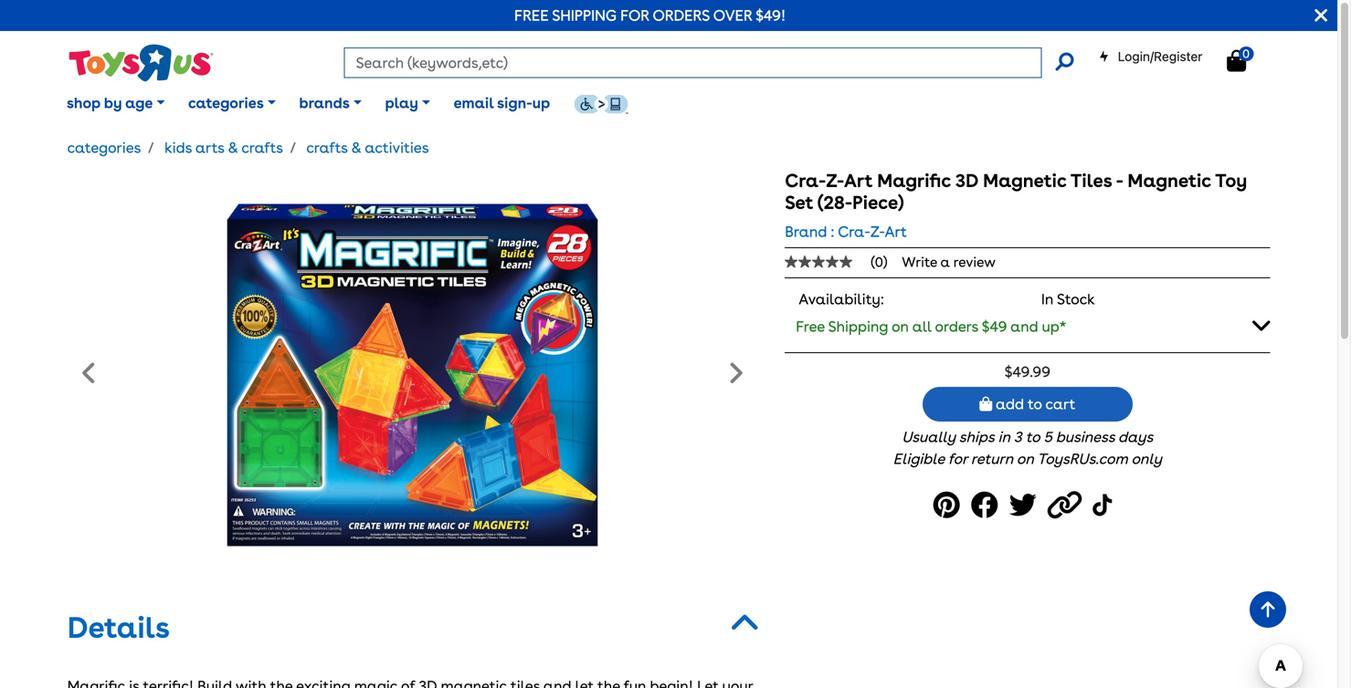 Task type: locate. For each thing, give the bounding box(es) containing it.
1 horizontal spatial categories
[[188, 94, 264, 112]]

in
[[1041, 291, 1054, 308]]

z- right "set"
[[826, 170, 844, 192]]

1 vertical spatial categories
[[67, 139, 141, 157]]

1 horizontal spatial art
[[885, 223, 907, 241]]

0 link
[[1227, 46, 1265, 73]]

categories button
[[176, 81, 287, 126]]

& left activities at the left
[[351, 139, 361, 157]]

crafts right arts
[[241, 139, 283, 157]]

1 & from the left
[[228, 139, 238, 157]]

0 vertical spatial cra-
[[785, 170, 826, 192]]

0
[[1243, 46, 1250, 61]]

to inside the usually ships in 3 to 5 business days eligible for return on toysrus.com only
[[1026, 429, 1040, 446]]

on down 3
[[1017, 451, 1034, 468]]

orders
[[653, 6, 710, 24]]

art down piece)
[[885, 223, 907, 241]]

cart
[[1046, 396, 1076, 414]]

categories up kids arts & crafts link
[[188, 94, 264, 112]]

art up brand : cra-z-art link
[[844, 170, 873, 192]]

$49
[[982, 318, 1007, 336]]

0 horizontal spatial categories
[[67, 139, 141, 157]]

up
[[532, 94, 550, 112]]

magnetic
[[983, 170, 1067, 192], [1128, 170, 1211, 192]]

1 horizontal spatial z-
[[870, 223, 885, 241]]

0 vertical spatial on
[[892, 318, 909, 336]]

categories
[[188, 94, 264, 112], [67, 139, 141, 157]]

0 vertical spatial categories
[[188, 94, 264, 112]]

crafts & activities link
[[306, 139, 429, 157]]

shopping bag image
[[1227, 50, 1246, 72]]

tiles
[[1071, 170, 1112, 192]]

$49!
[[756, 6, 786, 24]]

menu bar containing shop by age
[[55, 71, 1338, 135]]

None search field
[[344, 48, 1074, 78]]

0 horizontal spatial magnetic
[[983, 170, 1067, 192]]

brands button
[[287, 81, 373, 126]]

shop by age
[[67, 94, 153, 112]]

1 horizontal spatial magnetic
[[1128, 170, 1211, 192]]

shipping
[[552, 6, 617, 24]]

menu bar
[[55, 71, 1338, 135]]

&
[[228, 139, 238, 157], [351, 139, 361, 157]]

0 vertical spatial to
[[1028, 396, 1042, 414]]

usually ships in 3 to 5 business days eligible for return on toysrus.com only
[[893, 429, 1162, 468]]

email
[[454, 94, 494, 112]]

crafts
[[241, 139, 283, 157], [306, 139, 348, 157]]

usually
[[902, 429, 956, 446]]

eligible
[[893, 451, 945, 468]]

z- down piece)
[[870, 223, 885, 241]]

categories down shop by age
[[67, 139, 141, 157]]

orders
[[935, 318, 979, 336]]

free shipping for orders over $49!
[[514, 6, 786, 24]]

review
[[954, 254, 996, 270]]

(28-
[[818, 192, 852, 214]]

& right arts
[[228, 139, 238, 157]]

on
[[892, 318, 909, 336], [1017, 451, 1034, 468]]

free
[[796, 318, 825, 336]]

shipping
[[828, 318, 888, 336]]

cra- right ':'
[[838, 223, 870, 241]]

close button image
[[1315, 5, 1328, 26]]

$49.99
[[1005, 363, 1051, 381]]

0 horizontal spatial crafts
[[241, 139, 283, 157]]

categories link
[[67, 139, 141, 157]]

1 horizontal spatial cra-
[[838, 223, 870, 241]]

cra- up brand
[[785, 170, 826, 192]]

piece)
[[852, 192, 904, 214]]

1 vertical spatial cra-
[[838, 223, 870, 241]]

z-
[[826, 170, 844, 192], [870, 223, 885, 241]]

art
[[844, 170, 873, 192], [885, 223, 907, 241]]

1 horizontal spatial &
[[351, 139, 361, 157]]

1 vertical spatial on
[[1017, 451, 1034, 468]]

1 crafts from the left
[[241, 139, 283, 157]]

crafts down brands dropdown button
[[306, 139, 348, 157]]

toy
[[1215, 170, 1247, 192]]

to right add
[[1028, 396, 1042, 414]]

2 crafts from the left
[[306, 139, 348, 157]]

sign-
[[497, 94, 532, 112]]

0 horizontal spatial on
[[892, 318, 909, 336]]

0 vertical spatial art
[[844, 170, 873, 192]]

5
[[1044, 429, 1052, 446]]

to
[[1028, 396, 1042, 414], [1026, 429, 1040, 446]]

a
[[941, 254, 950, 270]]

play button
[[373, 81, 442, 126]]

magnetic right "3d" on the right of the page
[[983, 170, 1067, 192]]

1 horizontal spatial crafts
[[306, 139, 348, 157]]

shopping bag image
[[980, 397, 992, 412]]

0 horizontal spatial &
[[228, 139, 238, 157]]

to inside add to cart button
[[1028, 396, 1042, 414]]

to right 3
[[1026, 429, 1040, 446]]

write a review
[[902, 254, 996, 270]]

1 horizontal spatial on
[[1017, 451, 1034, 468]]

Enter Keyword or Item No. search field
[[344, 48, 1042, 78]]

0 horizontal spatial z-
[[826, 170, 844, 192]]

copy a link to cra-z-art magrific 3d magnetic tiles - magnetic toy set (28-piece) image
[[1048, 485, 1087, 526]]

stock
[[1057, 291, 1095, 308]]

magnetic right "-"
[[1128, 170, 1211, 192]]

in
[[998, 429, 1010, 446]]

1 vertical spatial z-
[[870, 223, 885, 241]]

1 vertical spatial to
[[1026, 429, 1040, 446]]

categories inside categories dropdown button
[[188, 94, 264, 112]]

cra-
[[785, 170, 826, 192], [838, 223, 870, 241]]

on left all
[[892, 318, 909, 336]]

2 & from the left
[[351, 139, 361, 157]]



Task type: vqa. For each thing, say whether or not it's contained in the screenshot.
"KIT" within the LEGO® Harry Potter® Hogwarts Carriage and Thestrals 76400 Building Kit (121 Pieces)
no



Task type: describe. For each thing, give the bounding box(es) containing it.
details link
[[67, 611, 170, 646]]

kids arts & crafts link
[[165, 139, 283, 157]]

this icon serves as a link to download the essential accessibility assistive technology app for individuals with physical disabilities. it is featured as part of our commitment to diversity and inclusion. image
[[574, 94, 628, 114]]

on inside free shipping on all orders $49 and up* dropdown button
[[892, 318, 909, 336]]

free shipping for orders over $49! link
[[514, 6, 786, 24]]

play
[[385, 94, 418, 112]]

crafts & activities
[[306, 139, 429, 157]]

1 magnetic from the left
[[983, 170, 1067, 192]]

share a link to cra-z-art magrific 3d magnetic tiles - magnetic toy set (28-piece) on twitter image
[[1009, 485, 1042, 526]]

write a review button
[[902, 254, 996, 270]]

add to cart
[[992, 396, 1076, 414]]

1 vertical spatial art
[[885, 223, 907, 241]]

email sign-up
[[454, 94, 550, 112]]

up*
[[1042, 318, 1067, 336]]

set
[[785, 192, 813, 214]]

3
[[1014, 429, 1022, 446]]

free shipping on all orders $49 and up* button
[[785, 307, 1270, 345]]

write
[[902, 254, 937, 270]]

add to cart button
[[923, 388, 1133, 422]]

availability:
[[799, 291, 884, 308]]

all
[[912, 318, 932, 336]]

0 horizontal spatial art
[[844, 170, 873, 192]]

(0)
[[871, 254, 887, 270]]

create a pinterest pin for cra-z-art magrific 3d magnetic tiles - magnetic toy set (28-piece) image
[[933, 485, 965, 526]]

brand
[[785, 223, 827, 241]]

email sign-up link
[[442, 81, 562, 126]]

and
[[1011, 318, 1038, 336]]

toys r us image
[[67, 42, 213, 84]]

2 magnetic from the left
[[1128, 170, 1211, 192]]

kids
[[165, 139, 192, 157]]

shop
[[67, 94, 100, 112]]

return
[[971, 451, 1013, 468]]

ships
[[959, 429, 994, 446]]

business
[[1056, 429, 1115, 446]]

:
[[831, 223, 835, 241]]

tiktok image
[[1093, 485, 1116, 526]]

by
[[104, 94, 122, 112]]

free
[[514, 6, 549, 24]]

shop by age button
[[55, 81, 176, 126]]

activities
[[365, 139, 429, 157]]

days
[[1118, 429, 1153, 446]]

0 vertical spatial z-
[[826, 170, 844, 192]]

for
[[948, 451, 967, 468]]

-
[[1116, 170, 1123, 192]]

cra-z-art magrific 3d magnetic tiles - magnetic toy set (28-piece) image number null image
[[207, 170, 618, 581]]

age
[[125, 94, 153, 112]]

login/register
[[1118, 49, 1203, 64]]

on inside the usually ships in 3 to 5 business days eligible for return on toysrus.com only
[[1017, 451, 1034, 468]]

share cra-z-art magrific 3d magnetic tiles - magnetic toy set (28-piece) on facebook image
[[971, 485, 1004, 526]]

3d
[[956, 170, 979, 192]]

categories for categories dropdown button
[[188, 94, 264, 112]]

toysrus.com
[[1037, 451, 1128, 468]]

kids arts & crafts
[[165, 139, 283, 157]]

in stock
[[1041, 291, 1095, 308]]

magrific
[[877, 170, 951, 192]]

only
[[1132, 451, 1162, 468]]

for
[[621, 6, 649, 24]]

0 horizontal spatial cra-
[[785, 170, 826, 192]]

over
[[713, 6, 752, 24]]

brand : cra-z-art link
[[785, 221, 907, 243]]

brands
[[299, 94, 350, 112]]

arts
[[195, 139, 224, 157]]

add
[[996, 396, 1024, 414]]

free shipping on all orders $49 and up*
[[796, 318, 1067, 336]]

(0) button
[[785, 254, 902, 270]]

login/register button
[[1099, 48, 1203, 66]]

categories for categories link
[[67, 139, 141, 157]]

cra-z-art magrific 3d magnetic tiles - magnetic toy set (28-piece) brand : cra-z-art
[[785, 170, 1247, 241]]

details
[[67, 611, 170, 646]]



